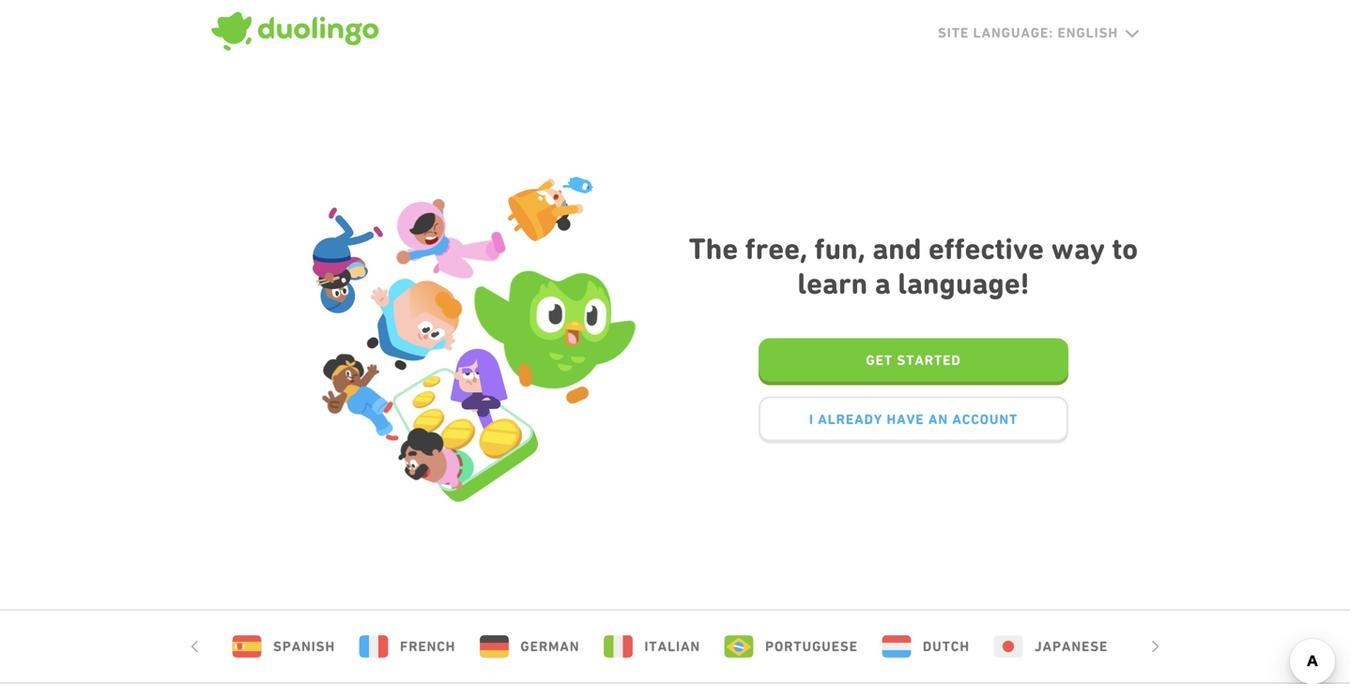 Task type: vqa. For each thing, say whether or not it's contained in the screenshot.
I ALREADY HAVE AN ACCOUNT Button
yes



Task type: describe. For each thing, give the bounding box(es) containing it.
language!
[[898, 266, 1030, 301]]

learn
[[798, 266, 868, 301]]

spanish link
[[230, 633, 335, 661]]

spanish
[[273, 639, 335, 655]]

started
[[897, 352, 961, 368]]

effective
[[929, 231, 1044, 266]]

and
[[873, 231, 922, 266]]

japanese
[[1035, 639, 1108, 655]]

site language: english
[[938, 24, 1118, 41]]

way
[[1051, 231, 1105, 266]]

i
[[809, 411, 814, 427]]

the free, fun, and effective way to learn a language!
[[689, 231, 1138, 301]]

portuguese link
[[722, 633, 858, 661]]

account
[[952, 411, 1018, 427]]

a
[[875, 266, 891, 301]]

italian
[[645, 639, 701, 655]]

fun,
[[815, 231, 866, 266]]

dutch
[[923, 639, 970, 655]]

german link
[[477, 633, 580, 661]]

japanese link
[[992, 633, 1108, 661]]

get
[[866, 352, 893, 368]]

italian link
[[601, 633, 701, 661]]

french link
[[357, 633, 456, 661]]

an
[[929, 411, 948, 427]]



Task type: locate. For each thing, give the bounding box(es) containing it.
portuguese
[[765, 639, 858, 655]]

language:
[[973, 24, 1054, 41]]

i already have an account
[[809, 411, 1018, 427]]

dutch link
[[880, 633, 970, 661]]

to
[[1112, 231, 1138, 266]]

english
[[1058, 24, 1118, 41]]

i already have an account button
[[759, 397, 1069, 444]]

free,
[[745, 231, 808, 266]]

site
[[938, 24, 969, 41]]

german
[[521, 639, 580, 655]]

duolingo image
[[211, 11, 379, 51]]

already
[[818, 411, 883, 427]]

french
[[400, 639, 456, 655]]

get started link
[[759, 339, 1069, 385]]

get started
[[866, 352, 961, 368]]

the
[[689, 231, 738, 266]]

have
[[887, 411, 925, 427]]



